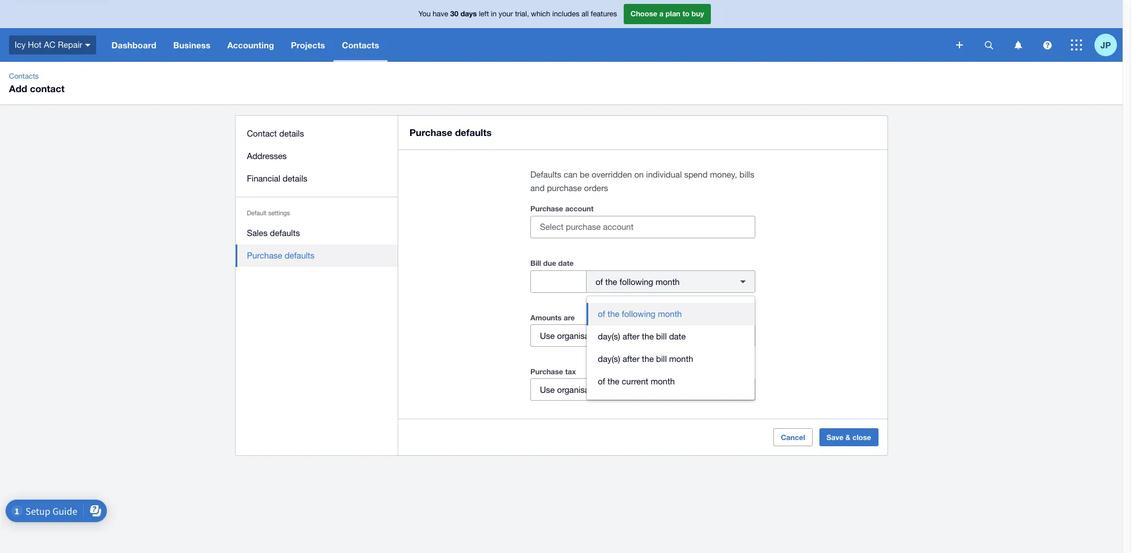 Task type: vqa. For each thing, say whether or not it's contained in the screenshot.
defaults
yes



Task type: describe. For each thing, give the bounding box(es) containing it.
features
[[591, 10, 617, 18]]

business
[[173, 40, 211, 50]]

amounts are
[[531, 313, 575, 322]]

date inside day(s) after the bill date button
[[669, 332, 686, 341]]

0 vertical spatial defaults
[[455, 127, 492, 138]]

bill due date group
[[531, 271, 756, 293]]

default
[[247, 210, 267, 217]]

use for amounts
[[540, 331, 555, 341]]

month for of the current month button
[[651, 377, 675, 386]]

financial details button
[[236, 168, 398, 190]]

settings for purchase tax
[[606, 385, 635, 395]]

none number field inside bill due date group
[[531, 271, 586, 293]]

overridden
[[592, 170, 632, 179]]

save & close
[[827, 433, 871, 442]]

choose a plan to buy
[[631, 9, 704, 18]]

use organisation settings button for purchase tax
[[531, 379, 756, 401]]

projects
[[291, 40, 325, 50]]

save & close button
[[819, 429, 879, 447]]

after for day(s) after the bill month
[[623, 354, 640, 364]]

accounting
[[227, 40, 274, 50]]

defaults for purchase defaults button
[[285, 251, 315, 260]]

day(s) after the bill month button
[[587, 348, 755, 371]]

and
[[531, 183, 545, 193]]

tax
[[565, 367, 576, 376]]

in
[[491, 10, 497, 18]]

have
[[433, 10, 448, 18]]

jp
[[1101, 40, 1111, 50]]

contacts for contacts
[[342, 40, 379, 50]]

are
[[564, 313, 575, 322]]

repair
[[58, 40, 82, 49]]

defaults for sales defaults button
[[270, 228, 300, 238]]

details for contact details
[[279, 129, 304, 138]]

contact
[[30, 83, 65, 95]]

use organisation settings for tax
[[540, 385, 635, 395]]

money,
[[710, 170, 737, 179]]

of for of the following month popup button on the right of page
[[596, 277, 603, 287]]

sales defaults button
[[236, 222, 398, 245]]

jp button
[[1095, 28, 1123, 62]]

30
[[450, 9, 459, 18]]

month for of the following month popup button on the right of page
[[656, 277, 680, 287]]

navigation inside banner
[[103, 28, 949, 62]]

addresses
[[247, 151, 287, 161]]

contacts link
[[5, 71, 43, 82]]

icy hot ac repair
[[15, 40, 82, 49]]

organisation for purchase tax
[[557, 385, 603, 395]]

hot
[[28, 40, 42, 49]]

icy
[[15, 40, 26, 49]]

of the current month
[[598, 377, 675, 386]]

day(s) after the bill date
[[598, 332, 686, 341]]

use for purchase
[[540, 385, 555, 395]]

2 svg image from the left
[[1015, 41, 1022, 49]]

trial,
[[515, 10, 529, 18]]

bills
[[740, 170, 755, 179]]

following for of the following month popup button on the right of page
[[620, 277, 653, 287]]

details for financial details
[[283, 174, 307, 183]]

month for of the following month button
[[658, 309, 682, 319]]

to
[[683, 9, 690, 18]]

includes
[[552, 10, 580, 18]]

day(s) for day(s) after the bill month
[[598, 354, 620, 364]]

spend
[[684, 170, 708, 179]]

dashboard link
[[103, 28, 165, 62]]

all
[[582, 10, 589, 18]]

bill
[[531, 259, 541, 268]]

after for day(s) after the bill date
[[623, 332, 640, 341]]

dashboard
[[112, 40, 156, 50]]

sales
[[247, 228, 268, 238]]

the inside day(s) after the bill date button
[[642, 332, 654, 341]]

organisation for amounts are
[[557, 331, 603, 341]]

contacts button
[[334, 28, 388, 62]]

group containing of the following month
[[587, 296, 755, 400]]

of the current month button
[[587, 371, 755, 393]]

purchase defaults button
[[236, 245, 398, 267]]

purchase tax
[[531, 367, 576, 376]]

settings for amounts are
[[606, 331, 635, 341]]

due
[[543, 259, 556, 268]]

cancel
[[781, 433, 805, 442]]

financial
[[247, 174, 280, 183]]



Task type: locate. For each thing, give the bounding box(es) containing it.
details right contact
[[279, 129, 304, 138]]

1 use organisation settings button from the top
[[531, 325, 756, 347]]

choose
[[631, 9, 657, 18]]

1 horizontal spatial date
[[669, 332, 686, 341]]

month up of the following month button
[[656, 277, 680, 287]]

you have 30 days left in your trial, which includes all features
[[419, 9, 617, 18]]

0 vertical spatial use organisation settings
[[540, 331, 635, 341]]

after up day(s) after the bill month
[[623, 332, 640, 341]]

0 vertical spatial day(s)
[[598, 332, 620, 341]]

2 vertical spatial defaults
[[285, 251, 315, 260]]

1 vertical spatial use
[[540, 385, 555, 395]]

1 svg image from the left
[[985, 41, 993, 49]]

following inside popup button
[[620, 277, 653, 287]]

can
[[564, 170, 578, 179]]

settings down day(s) after the bill month
[[606, 385, 635, 395]]

the inside of the current month button
[[608, 377, 620, 386]]

of
[[596, 277, 603, 287], [598, 309, 605, 319], [598, 377, 605, 386]]

following inside button
[[622, 309, 656, 319]]

orders
[[584, 183, 608, 193]]

plan
[[666, 9, 681, 18]]

left
[[479, 10, 489, 18]]

day(s) up day(s) after the bill month
[[598, 332, 620, 341]]

0 vertical spatial purchase defaults
[[410, 127, 492, 138]]

defaults can be overridden on individual spend money, bills and purchase orders
[[531, 170, 755, 193]]

bill down of the following month button
[[656, 332, 667, 341]]

1 bill from the top
[[656, 332, 667, 341]]

1 horizontal spatial purchase defaults
[[410, 127, 492, 138]]

navigation
[[103, 28, 949, 62]]

contacts
[[342, 40, 379, 50], [9, 72, 39, 80]]

after
[[623, 332, 640, 341], [623, 354, 640, 364]]

0 horizontal spatial svg image
[[985, 41, 993, 49]]

the for of the following month popup button on the right of page
[[605, 277, 617, 287]]

svg image
[[1071, 39, 1082, 51], [1043, 41, 1052, 49], [956, 42, 963, 48], [85, 44, 91, 47]]

on
[[634, 170, 644, 179]]

close
[[853, 433, 871, 442]]

0 vertical spatial after
[[623, 332, 640, 341]]

1 vertical spatial organisation
[[557, 385, 603, 395]]

1 vertical spatial of
[[598, 309, 605, 319]]

of the following month button
[[586, 271, 756, 293]]

a
[[660, 9, 664, 18]]

use organisation settings button up day(s) after the bill month
[[531, 325, 756, 347]]

bill down day(s) after the bill date button
[[656, 354, 667, 364]]

svg image inside "icy hot ac repair" popup button
[[85, 44, 91, 47]]

the inside of the following month button
[[608, 309, 620, 319]]

of the following month button
[[587, 303, 755, 326]]

0 vertical spatial of the following month
[[596, 277, 680, 287]]

1 vertical spatial following
[[622, 309, 656, 319]]

organisation
[[557, 331, 603, 341], [557, 385, 603, 395]]

the
[[605, 277, 617, 287], [608, 309, 620, 319], [642, 332, 654, 341], [642, 354, 654, 364], [608, 377, 620, 386]]

contact
[[247, 129, 277, 138]]

of the following month up day(s) after the bill date
[[598, 309, 682, 319]]

use organisation settings button
[[531, 325, 756, 347], [531, 379, 756, 401]]

save
[[827, 433, 844, 442]]

contacts for contacts add contact
[[9, 72, 39, 80]]

purchase defaults
[[410, 127, 492, 138], [247, 251, 315, 260]]

use organisation settings button down day(s) after the bill month
[[531, 379, 756, 401]]

0 horizontal spatial contacts
[[9, 72, 39, 80]]

None number field
[[531, 271, 586, 293]]

banner
[[0, 0, 1123, 62]]

ac
[[44, 40, 55, 49]]

current
[[622, 377, 649, 386]]

of the following month up of the following month button
[[596, 277, 680, 287]]

contacts inside contacts add contact
[[9, 72, 39, 80]]

organisation down tax at the bottom of the page
[[557, 385, 603, 395]]

bill due date
[[531, 259, 574, 268]]

of the following month inside button
[[598, 309, 682, 319]]

1 vertical spatial of the following month
[[598, 309, 682, 319]]

details
[[279, 129, 304, 138], [283, 174, 307, 183]]

2 use from the top
[[540, 385, 555, 395]]

navigation containing dashboard
[[103, 28, 949, 62]]

following for of the following month button
[[622, 309, 656, 319]]

of inside popup button
[[596, 277, 603, 287]]

banner containing jp
[[0, 0, 1123, 62]]

the inside of the following month popup button
[[605, 277, 617, 287]]

1 vertical spatial contacts
[[9, 72, 39, 80]]

use organisation settings down are
[[540, 331, 635, 341]]

your
[[499, 10, 513, 18]]

bill for date
[[656, 332, 667, 341]]

0 vertical spatial settings
[[268, 210, 290, 217]]

purchase account
[[531, 204, 594, 213]]

you
[[419, 10, 431, 18]]

2 vertical spatial settings
[[606, 385, 635, 395]]

contacts right projects popup button
[[342, 40, 379, 50]]

the inside "day(s) after the bill month" button
[[642, 354, 654, 364]]

2 day(s) from the top
[[598, 354, 620, 364]]

1 vertical spatial date
[[669, 332, 686, 341]]

day(s) for day(s) after the bill date
[[598, 332, 620, 341]]

1 vertical spatial bill
[[656, 354, 667, 364]]

of the following month for of the following month popup button on the right of page
[[596, 277, 680, 287]]

0 vertical spatial following
[[620, 277, 653, 287]]

days
[[461, 9, 477, 18]]

contact details
[[247, 129, 304, 138]]

1 vertical spatial after
[[623, 354, 640, 364]]

1 horizontal spatial svg image
[[1015, 41, 1022, 49]]

0 vertical spatial details
[[279, 129, 304, 138]]

day(s) after the bill month
[[598, 354, 693, 364]]

1 horizontal spatial contacts
[[342, 40, 379, 50]]

month up day(s) after the bill date button
[[658, 309, 682, 319]]

use organisation settings down tax at the bottom of the page
[[540, 385, 635, 395]]

2 use organisation settings from the top
[[540, 385, 635, 395]]

of for of the current month button
[[598, 377, 605, 386]]

date down of the following month button
[[669, 332, 686, 341]]

&
[[846, 433, 851, 442]]

1 vertical spatial defaults
[[270, 228, 300, 238]]

1 day(s) from the top
[[598, 332, 620, 341]]

0 horizontal spatial purchase defaults
[[247, 251, 315, 260]]

use organisation settings
[[540, 331, 635, 341], [540, 385, 635, 395]]

purchase
[[547, 183, 582, 193]]

the for of the current month button
[[608, 377, 620, 386]]

list box
[[587, 296, 755, 400]]

bill for month
[[656, 354, 667, 364]]

day(s)
[[598, 332, 620, 341], [598, 354, 620, 364]]

month inside of the following month popup button
[[656, 277, 680, 287]]

icy hot ac repair button
[[0, 28, 103, 62]]

use down amounts
[[540, 331, 555, 341]]

1 vertical spatial use organisation settings
[[540, 385, 635, 395]]

month inside "day(s) after the bill month" button
[[669, 354, 693, 364]]

date right due
[[558, 259, 574, 268]]

1 after from the top
[[623, 332, 640, 341]]

month inside of the following month button
[[658, 309, 682, 319]]

following up day(s) after the bill date
[[622, 309, 656, 319]]

use organisation settings button for amounts are
[[531, 325, 756, 347]]

0 vertical spatial organisation
[[557, 331, 603, 341]]

sales defaults
[[247, 228, 300, 238]]

of the following month inside popup button
[[596, 277, 680, 287]]

day(s) up 'of the current month' at the bottom right of the page
[[598, 354, 620, 364]]

group
[[587, 296, 755, 400]]

be
[[580, 170, 589, 179]]

addresses button
[[236, 145, 398, 168]]

1 vertical spatial settings
[[606, 331, 635, 341]]

details down addresses button
[[283, 174, 307, 183]]

contacts inside dropdown button
[[342, 40, 379, 50]]

contact details button
[[236, 123, 398, 145]]

1 vertical spatial details
[[283, 174, 307, 183]]

menu
[[236, 116, 398, 274]]

2 bill from the top
[[656, 354, 667, 364]]

purchase inside button
[[247, 251, 282, 260]]

month down "day(s) after the bill month" button
[[651, 377, 675, 386]]

of the following month for of the following month button
[[598, 309, 682, 319]]

add
[[9, 83, 27, 95]]

purchase defaults inside purchase defaults button
[[247, 251, 315, 260]]

settings inside menu
[[268, 210, 290, 217]]

2 use organisation settings button from the top
[[531, 379, 756, 401]]

Purchase account field
[[531, 217, 755, 238]]

projects button
[[283, 28, 334, 62]]

defaults
[[531, 170, 561, 179]]

business button
[[165, 28, 219, 62]]

1 vertical spatial purchase defaults
[[247, 251, 315, 260]]

defaults
[[455, 127, 492, 138], [270, 228, 300, 238], [285, 251, 315, 260]]

details inside contact details button
[[279, 129, 304, 138]]

cancel button
[[774, 429, 813, 447]]

following up of the following month button
[[620, 277, 653, 287]]

financial details
[[247, 174, 307, 183]]

settings up sales defaults
[[268, 210, 290, 217]]

svg image
[[985, 41, 993, 49], [1015, 41, 1022, 49]]

defaults inside purchase defaults button
[[285, 251, 315, 260]]

0 vertical spatial contacts
[[342, 40, 379, 50]]

0 vertical spatial use
[[540, 331, 555, 341]]

date
[[558, 259, 574, 268], [669, 332, 686, 341]]

after up the current
[[623, 354, 640, 364]]

0 vertical spatial date
[[558, 259, 574, 268]]

default settings
[[247, 210, 290, 217]]

2 organisation from the top
[[557, 385, 603, 395]]

bill
[[656, 332, 667, 341], [656, 354, 667, 364]]

which
[[531, 10, 550, 18]]

use organisation settings for are
[[540, 331, 635, 341]]

organisation down are
[[557, 331, 603, 341]]

month inside of the current month button
[[651, 377, 675, 386]]

month down day(s) after the bill date button
[[669, 354, 693, 364]]

0 vertical spatial use organisation settings button
[[531, 325, 756, 347]]

account
[[565, 204, 594, 213]]

2 vertical spatial of
[[598, 377, 605, 386]]

following
[[620, 277, 653, 287], [622, 309, 656, 319]]

list box containing of the following month
[[587, 296, 755, 400]]

of for of the following month button
[[598, 309, 605, 319]]

defaults inside sales defaults button
[[270, 228, 300, 238]]

use down purchase tax
[[540, 385, 555, 395]]

2 after from the top
[[623, 354, 640, 364]]

the for of the following month button
[[608, 309, 620, 319]]

contacts up add at left
[[9, 72, 39, 80]]

accounting button
[[219, 28, 283, 62]]

0 horizontal spatial date
[[558, 259, 574, 268]]

contacts add contact
[[9, 72, 65, 95]]

purchase
[[410, 127, 452, 138], [531, 204, 563, 213], [247, 251, 282, 260], [531, 367, 563, 376]]

1 vertical spatial use organisation settings button
[[531, 379, 756, 401]]

settings up day(s) after the bill month
[[606, 331, 635, 341]]

individual
[[646, 170, 682, 179]]

1 use from the top
[[540, 331, 555, 341]]

1 organisation from the top
[[557, 331, 603, 341]]

settings
[[268, 210, 290, 217], [606, 331, 635, 341], [606, 385, 635, 395]]

of the following month
[[596, 277, 680, 287], [598, 309, 682, 319]]

menu containing contact details
[[236, 116, 398, 274]]

day(s) after the bill date button
[[587, 326, 755, 348]]

1 use organisation settings from the top
[[540, 331, 635, 341]]

amounts
[[531, 313, 562, 322]]

details inside financial details 'button'
[[283, 174, 307, 183]]

1 vertical spatial day(s)
[[598, 354, 620, 364]]

0 vertical spatial of
[[596, 277, 603, 287]]

0 vertical spatial bill
[[656, 332, 667, 341]]

buy
[[692, 9, 704, 18]]



